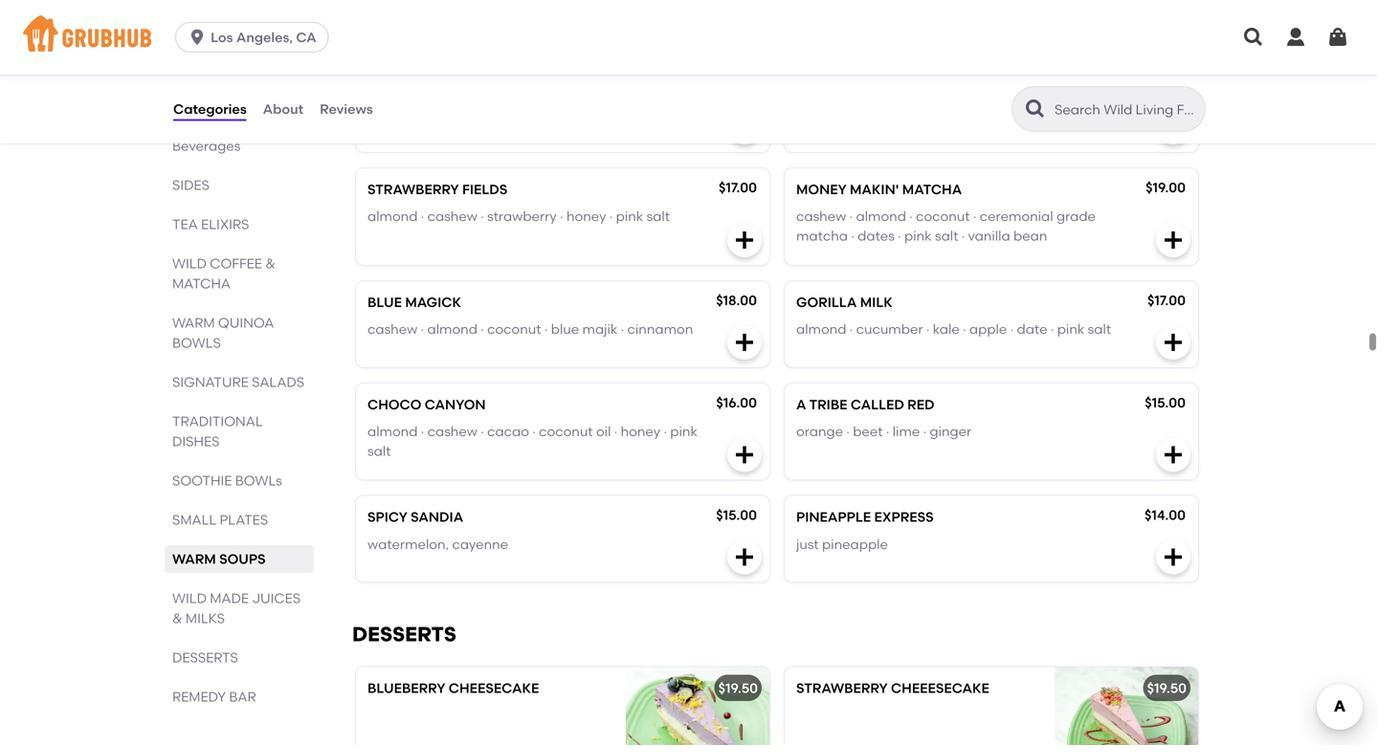 Task type: locate. For each thing, give the bounding box(es) containing it.
sides
[[172, 177, 209, 193]]

a tribe called red
[[796, 397, 935, 413]]

almond inside almond · cashew · cacao · coconut oil · honey · pink salt
[[368, 424, 418, 440]]

warm
[[172, 315, 215, 331], [172, 551, 216, 568]]

0 vertical spatial strawberry
[[368, 181, 459, 198]]

1 $19.50 from the left
[[718, 681, 758, 697]]

$13.00
[[716, 77, 757, 93]]

0 vertical spatial honey
[[567, 208, 606, 225]]

1 warm from the top
[[172, 315, 215, 331]]

0 horizontal spatial &
[[172, 611, 182, 627]]

1 vertical spatial wild
[[172, 590, 207, 607]]

&
[[265, 256, 275, 272], [172, 611, 182, 627]]

almond down choco
[[368, 424, 418, 440]]

warm up bowls on the left
[[172, 315, 215, 331]]

almond for strawberry fields
[[368, 208, 418, 225]]

honey inside almond · cashew · cacao · coconut oil · honey · pink salt
[[621, 424, 660, 440]]

1 vertical spatial $17.00
[[1147, 292, 1186, 308]]

matcha
[[902, 181, 962, 198], [172, 276, 231, 292]]

sandia
[[411, 509, 463, 526]]

los angeles, ca button
[[175, 22, 337, 53]]

honey right strawberry
[[567, 208, 606, 225]]

0 vertical spatial $15.00
[[1145, 77, 1186, 93]]

cashew down strawberry fields
[[427, 208, 477, 225]]

2 vertical spatial $15.00
[[716, 507, 757, 524]]

kale
[[933, 321, 960, 337]]

watermelon, cayenne
[[368, 536, 508, 553]]

svg image for money makin' matcha
[[1162, 229, 1185, 252]]

warm down small
[[172, 551, 216, 568]]

coconut
[[467, 106, 521, 122], [916, 208, 970, 225], [487, 321, 541, 337], [539, 424, 593, 440]]

$15.00
[[1145, 77, 1186, 93], [1145, 395, 1186, 411], [716, 507, 757, 524]]

warm for warm soups
[[172, 551, 216, 568]]

svg image for watermelon, cayenne
[[733, 546, 756, 569]]

just
[[796, 536, 819, 553]]

1 vertical spatial honey
[[621, 424, 660, 440]]

& left milks
[[172, 611, 182, 627]]

makin'
[[850, 181, 899, 198]]

0 horizontal spatial desserts
[[172, 650, 238, 666]]

date
[[1017, 321, 1048, 337]]

ceremonial
[[980, 208, 1053, 225]]

pink
[[616, 208, 643, 225], [904, 228, 932, 244], [1057, 321, 1085, 337], [670, 424, 698, 440]]

0 vertical spatial desserts
[[352, 623, 456, 647]]

svg image
[[1284, 26, 1307, 49], [1326, 26, 1349, 49], [733, 229, 756, 252], [733, 444, 756, 467], [1162, 444, 1185, 467], [733, 546, 756, 569]]

main navigation navigation
[[0, 0, 1378, 75]]

soups
[[219, 551, 266, 568]]

reviews button
[[319, 75, 374, 144]]

1 horizontal spatial honey
[[621, 424, 660, 440]]

signature salads
[[172, 374, 304, 390]]

oil
[[596, 424, 611, 440]]

grade
[[1057, 208, 1096, 225]]

coconut up vanilla
[[916, 208, 970, 225]]

cashew down blue
[[368, 321, 418, 337]]

almond down magick
[[427, 321, 477, 337]]

1 horizontal spatial matcha
[[902, 181, 962, 198]]

cashew inside cashew · almond · coconut · ceremonial grade matcha ·  dates · pink salt · vanilla bean
[[796, 208, 846, 225]]

wild down tea
[[172, 256, 207, 272]]

2 $19.50 from the left
[[1147, 681, 1187, 697]]

young
[[395, 106, 435, 122]]

wild inside wild made juices & milks
[[172, 590, 207, 607]]

0 horizontal spatial $19.50
[[718, 681, 758, 697]]

desserts
[[352, 623, 456, 647], [172, 650, 238, 666]]

svg image
[[1242, 26, 1265, 49], [188, 28, 207, 47], [1162, 116, 1185, 139], [1162, 229, 1185, 252], [733, 331, 756, 354], [1162, 331, 1185, 354], [1162, 546, 1185, 569]]

1 wild from the top
[[172, 256, 207, 272]]

warm soups
[[172, 551, 266, 568]]

warm inside warm quinoa bowls
[[172, 315, 215, 331]]

matcha up cashew · almond · coconut · ceremonial grade matcha ·  dates · pink salt · vanilla bean
[[902, 181, 962, 198]]

cashew up matcha
[[796, 208, 846, 225]]

1 horizontal spatial &
[[265, 256, 275, 272]]

1 vertical spatial $15.00
[[1145, 395, 1186, 411]]

1 horizontal spatial desserts
[[352, 623, 456, 647]]

$15.00 for c.r.e.a.m.
[[1145, 77, 1186, 93]]

2 warm from the top
[[172, 551, 216, 568]]

almond · cashew · strawberry · honey · pink salt
[[368, 208, 670, 225]]

pineapple
[[822, 536, 888, 553]]

1 vertical spatial matcha
[[172, 276, 231, 292]]

0 horizontal spatial strawberry
[[368, 181, 459, 198]]

0 horizontal spatial $17.00
[[719, 179, 757, 196]]

coconut left the oil in the bottom of the page
[[539, 424, 593, 440]]

pineapple
[[796, 509, 871, 526]]

0 vertical spatial warm
[[172, 315, 215, 331]]

remedy
[[172, 689, 226, 705]]

salt
[[647, 208, 670, 225], [935, 228, 958, 244], [1088, 321, 1111, 337], [368, 443, 391, 459]]

almond · cucumber · kale · apple · date · pink salt
[[796, 321, 1111, 337]]

beet
[[853, 424, 883, 440]]

0 vertical spatial &
[[265, 256, 275, 272]]

elixirs
[[201, 216, 249, 233]]

strawberry cheeesecake image
[[1055, 668, 1198, 746]]

money makin' matcha
[[796, 181, 962, 198]]

cashew · almond · coconut · blue majik · cinnamon
[[368, 321, 693, 337]]

1 horizontal spatial $17.00
[[1147, 292, 1186, 308]]

blueberry
[[368, 681, 445, 697]]

0 vertical spatial matcha
[[902, 181, 962, 198]]

0 vertical spatial wild
[[172, 256, 207, 272]]

honey right the oil in the bottom of the page
[[621, 424, 660, 440]]

matcha down coffee
[[172, 276, 231, 292]]

gorilla
[[796, 294, 857, 310]]

strawberry
[[368, 181, 459, 198], [796, 681, 888, 697]]

almond
[[368, 208, 418, 225], [856, 208, 906, 225], [427, 321, 477, 337], [796, 321, 846, 337], [368, 424, 418, 440]]

almond down strawberry fields
[[368, 208, 418, 225]]

almond up 'dates'
[[856, 208, 906, 225]]

0 horizontal spatial matcha
[[172, 276, 231, 292]]

almond for gorilla milk
[[796, 321, 846, 337]]

tea
[[172, 216, 198, 233]]

cashew
[[427, 208, 477, 225], [796, 208, 846, 225], [368, 321, 418, 337], [427, 424, 477, 440]]

desserts up blueberry
[[352, 623, 456, 647]]

warm quinoa bowls
[[172, 315, 274, 351]]

traditional dishes
[[172, 413, 263, 450]]

1 vertical spatial &
[[172, 611, 182, 627]]

pink inside almond · cashew · cacao · coconut oil · honey · pink salt
[[670, 424, 698, 440]]

1 vertical spatial strawberry
[[796, 681, 888, 697]]

coffee
[[210, 256, 262, 272]]

almond down gorilla
[[796, 321, 846, 337]]

1 horizontal spatial $19.50
[[1147, 681, 1187, 697]]

1 vertical spatial warm
[[172, 551, 216, 568]]

salt inside cashew · almond · coconut · ceremonial grade matcha ·  dates · pink salt · vanilla bean
[[935, 228, 958, 244]]

cashew inside almond · cashew · cacao · coconut oil · honey · pink salt
[[427, 424, 477, 440]]

gorilla milk
[[796, 294, 893, 310]]

svg image for gorilla milk
[[1162, 331, 1185, 354]]

coconut inside cashew · almond · coconut · ceremonial grade matcha ·  dates · pink salt · vanilla bean
[[916, 208, 970, 225]]

$17.00 for almond · cucumber · kale · apple · date · pink salt
[[1147, 292, 1186, 308]]

water
[[524, 106, 562, 122]]

cashew down the canyon
[[427, 424, 477, 440]]

$17.00
[[719, 179, 757, 196], [1147, 292, 1186, 308]]

1 horizontal spatial strawberry
[[796, 681, 888, 697]]

$19.00
[[1146, 179, 1186, 196]]

svg image for c.r.e.a.m.
[[1162, 116, 1185, 139]]

$19.50 for strawberry cheeesecake
[[1147, 681, 1187, 697]]

cheesecake
[[449, 681, 539, 697]]

desserts down milks
[[172, 650, 238, 666]]

$19.50 for blueberry cheesecake
[[718, 681, 758, 697]]

wild inside wild coffee & matcha
[[172, 256, 207, 272]]

bar
[[229, 689, 256, 705]]

svg image for almond · cashew · strawberry · honey · pink salt
[[733, 229, 756, 252]]

salt inside almond · cashew · cacao · coconut oil · honey · pink salt
[[368, 443, 391, 459]]

& right coffee
[[265, 256, 275, 272]]

categories
[[173, 101, 247, 117]]

raw
[[368, 106, 392, 122]]

wild up milks
[[172, 590, 207, 607]]

categories button
[[172, 75, 248, 144]]

0 vertical spatial $17.00
[[719, 179, 757, 196]]

bean
[[1014, 228, 1047, 244]]

bowls
[[172, 335, 221, 351]]

2 wild from the top
[[172, 590, 207, 607]]

choco canyon
[[368, 397, 486, 413]]

vanilla
[[968, 228, 1010, 244]]

c.r.e.a.m.
[[796, 79, 864, 95]]



Task type: describe. For each thing, give the bounding box(es) containing it.
cacao
[[487, 424, 529, 440]]

cinnamon
[[627, 321, 693, 337]]

remedy bar
[[172, 689, 256, 705]]

about button
[[262, 75, 304, 144]]

bowls
[[235, 473, 282, 489]]

magick
[[405, 294, 461, 310]]

matcha
[[796, 228, 848, 244]]

blueberry cheesecake
[[368, 681, 539, 697]]

los angeles, ca
[[211, 29, 316, 45]]

$16.00
[[716, 395, 757, 411]]

tea elixirs
[[172, 216, 249, 233]]

juices
[[252, 590, 301, 607]]

svg image for almond · cashew · cacao · coconut oil · honey · pink salt
[[733, 444, 756, 467]]

strawberry fields
[[368, 181, 507, 198]]

cucumber
[[856, 321, 923, 337]]

coconut left blue on the top left
[[487, 321, 541, 337]]

soothie bowls
[[172, 473, 282, 489]]

orange · beet · lime · ginger
[[796, 424, 972, 440]]

strawberry for strawberry cheeesecake
[[796, 681, 888, 697]]

cayenne
[[452, 536, 508, 553]]

matcha inside wild coffee & matcha
[[172, 276, 231, 292]]

cheeesecake
[[891, 681, 989, 697]]

called
[[851, 397, 904, 413]]

blue
[[551, 321, 579, 337]]

0 horizontal spatial honey
[[567, 208, 606, 225]]

fields
[[462, 181, 507, 198]]

angeles,
[[236, 29, 293, 45]]

dishes
[[172, 434, 220, 450]]

1 vertical spatial desserts
[[172, 650, 238, 666]]

spicy
[[368, 509, 408, 526]]

cashew · almond · coconut · ceremonial grade matcha ·  dates · pink salt · vanilla bean
[[796, 208, 1096, 244]]

& inside wild coffee & matcha
[[265, 256, 275, 272]]

made
[[210, 590, 249, 607]]

strawberry cheeesecake
[[796, 681, 989, 697]]

almond · cashew · cacao · coconut oil · honey · pink salt
[[368, 424, 698, 459]]

signature
[[172, 374, 249, 390]]

coconut inside almond · cashew · cacao · coconut oil · honey · pink salt
[[539, 424, 593, 440]]

choco
[[368, 397, 421, 413]]

svg image inside los angeles, ca button
[[188, 28, 207, 47]]

$18.00
[[716, 292, 757, 308]]

holy water
[[368, 79, 454, 95]]

express
[[874, 509, 934, 526]]

money
[[796, 181, 847, 198]]

svg image for pineapple express
[[1162, 546, 1185, 569]]

reviews
[[320, 101, 373, 117]]

search icon image
[[1024, 98, 1047, 121]]

salads
[[252, 374, 304, 390]]

wild coffee & matcha
[[172, 256, 275, 292]]

pineapple express
[[796, 509, 934, 526]]

watermelon,
[[368, 536, 449, 553]]

soothie
[[172, 473, 232, 489]]

coconut right the thai
[[467, 106, 521, 122]]

svg image for blue magick
[[733, 331, 756, 354]]

small plates
[[172, 512, 268, 528]]

blue
[[368, 294, 402, 310]]

canyon
[[425, 397, 486, 413]]

milks
[[186, 611, 225, 627]]

strawberry for strawberry fields
[[368, 181, 459, 198]]

& inside wild made juices & milks
[[172, 611, 182, 627]]

just pineapple
[[796, 536, 888, 553]]

svg image for orange · beet · lime · ginger
[[1162, 444, 1185, 467]]

$14.00
[[1145, 507, 1186, 524]]

blueberry cheesecake image
[[626, 668, 769, 746]]

almond for choco canyon
[[368, 424, 418, 440]]

Search Wild Living Foods search field
[[1053, 100, 1199, 119]]

raw young thai coconut water
[[368, 106, 562, 122]]

wild for matcha
[[172, 256, 207, 272]]

$15.00 for a tribe called red
[[1145, 395, 1186, 411]]

thai
[[438, 106, 464, 122]]

$17.00 for almond · cashew · strawberry · honey · pink salt
[[719, 179, 757, 196]]

spicy sandia
[[368, 509, 463, 526]]

strawberry
[[487, 208, 557, 225]]

almond inside cashew · almond · coconut · ceremonial grade matcha ·  dates · pink salt · vanilla bean
[[856, 208, 906, 225]]

dates
[[858, 228, 895, 244]]

pink inside cashew · almond · coconut · ceremonial grade matcha ·  dates · pink salt · vanilla bean
[[904, 228, 932, 244]]

apple
[[969, 321, 1007, 337]]

holy
[[368, 79, 404, 95]]

small
[[172, 512, 216, 528]]

warm for warm quinoa bowls
[[172, 315, 215, 331]]

$15.00 for spicy sandia
[[716, 507, 757, 524]]

blue magick
[[368, 294, 461, 310]]

traditional
[[172, 413, 263, 430]]

ca
[[296, 29, 316, 45]]

tribe
[[809, 397, 847, 413]]

beverages
[[172, 138, 241, 154]]

a
[[796, 397, 806, 413]]

plates
[[220, 512, 268, 528]]

wild made juices & milks
[[172, 590, 301, 627]]

lime
[[893, 424, 920, 440]]

about
[[263, 101, 303, 117]]

milk
[[860, 294, 893, 310]]

wild for &
[[172, 590, 207, 607]]

orange
[[796, 424, 843, 440]]

water
[[407, 79, 454, 95]]

quinoa
[[218, 315, 274, 331]]

majik
[[582, 321, 618, 337]]

los
[[211, 29, 233, 45]]



Task type: vqa. For each thing, say whether or not it's contained in the screenshot.
3.5 (5)'s the • Bakery
no



